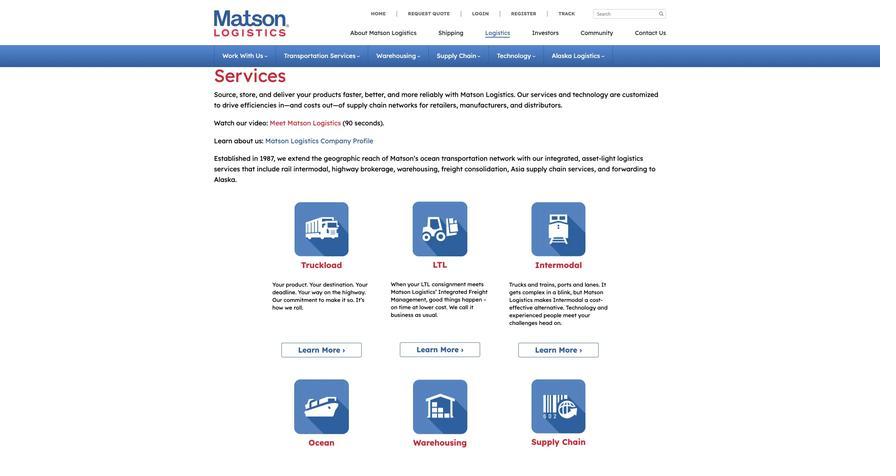 Task type: vqa. For each thing, say whether or not it's contained in the screenshot.
Matson's
yes



Task type: locate. For each thing, give the bounding box(es) containing it.
ocean
[[309, 438, 335, 448]]

1 vertical spatial supply
[[527, 165, 548, 173]]

services inside source, store, and deliver your products faster, better, and more reliably with matson logistics. our services and technology are customized to drive efficiencies in—and costs out—of supply chain networks for retailers, manufacturers, and distributors.
[[531, 91, 557, 99]]

community link
[[570, 27, 625, 42]]

matson down when
[[391, 289, 411, 296]]

consolidation,
[[465, 165, 509, 173]]

1 vertical spatial our
[[273, 297, 282, 304]]

supply down 'faster,'
[[347, 101, 368, 109]]

efficiencies
[[241, 101, 277, 109]]

0 vertical spatial on
[[324, 289, 331, 296]]

1 horizontal spatial your
[[408, 281, 420, 288]]

include
[[257, 165, 280, 173]]

to left drive
[[214, 101, 221, 109]]

0 vertical spatial supply
[[347, 101, 368, 109]]

alternative.
[[535, 304, 565, 311]]

work with us link
[[223, 52, 268, 59]]

learn more › for ltl
[[417, 345, 464, 354]]

0 horizontal spatial our
[[273, 297, 282, 304]]

logistics up 'extend the' at top
[[291, 137, 319, 145]]

a
[[553, 289, 557, 296], [585, 297, 589, 304]]

with for reliably
[[445, 91, 459, 99]]

1 vertical spatial with
[[518, 154, 531, 163]]

brokerage,
[[361, 165, 396, 173]]

services up the distributors.
[[531, 91, 557, 99]]

1 vertical spatial supply chain
[[532, 437, 586, 447]]

0 horizontal spatial learn more › link
[[282, 343, 362, 358]]

us right contact at top
[[660, 29, 667, 36]]

1 horizontal spatial learn more ›
[[417, 345, 464, 354]]

reach
[[362, 154, 380, 163]]

meet matson logistics link
[[270, 119, 341, 127]]

matson inside source, store, and deliver your products faster, better, and more reliably with matson logistics. our services and technology are customized to drive efficiencies in—and costs out—of supply chain networks for retailers, manufacturers, and distributors.
[[461, 91, 484, 99]]

1 horizontal spatial ›
[[462, 345, 464, 354]]

chain down 'better,'
[[370, 101, 387, 109]]

more inside source, store, and deliver your products faster, better, and more reliably with matson logistics. our services and technology are customized to drive efficiencies in—and costs out—of supply chain networks for retailers, manufacturers, and distributors.
[[402, 91, 418, 99]]

in up that
[[253, 154, 258, 163]]

logistics'
[[412, 289, 437, 296]]

it inside your product. your destination. your deadline.  your way on the highway. our commitment to make it so. it's how we roll.
[[342, 297, 346, 304]]

1 horizontal spatial us
[[660, 29, 667, 36]]

costs
[[304, 101, 321, 109]]

matson's
[[390, 154, 419, 163]]

us right with
[[256, 52, 263, 59]]

watch
[[214, 119, 235, 127]]

logistics inside trucks and trains, ports and lanes. it gets complex in a blink, but matson logistics makes intermodal a cost- effective alternative. technology and experienced people meet your challenges head on.
[[510, 297, 533, 304]]

track link
[[548, 11, 575, 17]]

your up logistics'
[[408, 281, 420, 288]]

1 vertical spatial ltl
[[421, 281, 431, 288]]

intermodal down 'blink,'
[[554, 297, 584, 304]]

about
[[234, 137, 253, 145]]

0 vertical spatial ltl
[[433, 260, 448, 270]]

it left so.
[[342, 297, 346, 304]]

0 vertical spatial in
[[253, 154, 258, 163]]

0 vertical spatial supply chain link
[[437, 52, 481, 59]]

› for truckload
[[343, 346, 345, 355]]

login link
[[461, 11, 500, 17]]

lower
[[420, 304, 434, 311]]

intermodal up ports
[[536, 260, 583, 270]]

0 horizontal spatial services
[[214, 165, 240, 173]]

effective
[[510, 304, 533, 311]]

0 vertical spatial with
[[445, 91, 459, 99]]

truckload link
[[301, 260, 342, 270]]

about matson logistics link
[[351, 27, 428, 42]]

1 horizontal spatial learn more › link
[[400, 343, 481, 357]]

0 vertical spatial a
[[553, 289, 557, 296]]

0 vertical spatial us
[[660, 29, 667, 36]]

1 vertical spatial to
[[650, 165, 656, 173]]

2 vertical spatial your
[[579, 312, 591, 319]]

1 vertical spatial technology
[[566, 304, 596, 311]]

2 horizontal spatial to
[[650, 165, 656, 173]]

freight
[[442, 165, 463, 173]]

1 horizontal spatial supply chain link
[[532, 437, 586, 447]]

1 horizontal spatial our
[[533, 154, 544, 163]]

about
[[351, 29, 368, 36]]

1 vertical spatial our
[[533, 154, 544, 163]]

logistics down "request" at the left of page
[[392, 29, 417, 36]]

your
[[297, 91, 311, 99], [408, 281, 420, 288], [579, 312, 591, 319]]

with up retailers,
[[445, 91, 459, 99]]

in—and
[[279, 101, 302, 109]]

our left "integrated,"
[[533, 154, 544, 163]]

services up store,
[[214, 64, 286, 86]]

cost.
[[436, 304, 448, 311]]

work with us
[[223, 52, 263, 59]]

technology
[[497, 52, 532, 59], [566, 304, 596, 311]]

1 vertical spatial services
[[214, 165, 240, 173]]

at
[[413, 304, 418, 311]]

on left time
[[391, 304, 398, 311]]

product.
[[286, 281, 308, 288]]

services up the alaska.
[[214, 165, 240, 173]]

1 horizontal spatial on
[[391, 304, 398, 311]]

1 horizontal spatial with
[[518, 154, 531, 163]]

chain inside source, store, and deliver your products faster, better, and more reliably with matson logistics. our services and technology are customized to drive efficiencies in—and costs out—of supply chain networks for retailers, manufacturers, and distributors.
[[370, 101, 387, 109]]

login
[[473, 11, 489, 16]]

more
[[402, 91, 418, 99], [441, 345, 459, 354], [322, 346, 341, 355], [559, 346, 578, 355]]

technology inside trucks and trains, ports and lanes. it gets complex in a blink, but matson logistics makes intermodal a cost- effective alternative. technology and experienced people meet your challenges head on.
[[566, 304, 596, 311]]

request quote link
[[397, 11, 461, 17]]

us inside top menu navigation
[[660, 29, 667, 36]]

supply right asia
[[527, 165, 548, 173]]

1 vertical spatial your
[[408, 281, 420, 288]]

source,
[[214, 91, 238, 99]]

our up how
[[273, 297, 282, 304]]

0 horizontal spatial to
[[214, 101, 221, 109]]

1 horizontal spatial supply
[[527, 165, 548, 173]]

management,
[[391, 296, 428, 303]]

0 horizontal spatial on
[[324, 289, 331, 296]]

0 vertical spatial our
[[236, 119, 247, 127]]

learn more › link
[[400, 343, 481, 357], [282, 343, 362, 358], [519, 343, 599, 358]]

0 horizontal spatial your
[[297, 91, 311, 99]]

to down the way at the bottom left of page
[[319, 297, 324, 304]]

ltl up consignment
[[433, 260, 448, 270]]

learn more › link for intermodal
[[519, 343, 599, 358]]

0 horizontal spatial supply chain link
[[437, 52, 481, 59]]

with inside source, store, and deliver your products faster, better, and more reliably with matson logistics. our services and technology are customized to drive efficiencies in—and costs out—of supply chain networks for retailers, manufacturers, and distributors.
[[445, 91, 459, 99]]

1 vertical spatial chain
[[549, 165, 567, 173]]

1 vertical spatial intermodal
[[554, 297, 584, 304]]

our right logistics.
[[518, 91, 529, 99]]

matson up manufacturers,
[[461, 91, 484, 99]]

warehousing inside transportation, warehousing & supply chain services
[[349, 43, 461, 65]]

asset-
[[583, 154, 602, 163]]

more for ltl
[[441, 345, 459, 354]]

a down trains,
[[553, 289, 557, 296]]

transportation,
[[214, 43, 344, 65]]

cost-
[[590, 297, 603, 304]]

destination.
[[323, 281, 354, 288]]

0 horizontal spatial supply
[[347, 101, 368, 109]]

0 horizontal spatial a
[[553, 289, 557, 296]]

and up efficiencies
[[259, 91, 272, 99]]

services down about
[[330, 52, 356, 59]]

0 horizontal spatial technology
[[497, 52, 532, 59]]

2 vertical spatial to
[[319, 297, 324, 304]]

2 horizontal spatial your
[[579, 312, 591, 319]]

chain down "integrated,"
[[549, 165, 567, 173]]

search image
[[660, 11, 664, 16]]

on
[[324, 289, 331, 296], [391, 304, 398, 311]]

it down 'happen'
[[470, 304, 474, 311]]

0 horizontal spatial ltl
[[421, 281, 431, 288]]

ltl link
[[433, 260, 448, 270]]

1 horizontal spatial our
[[518, 91, 529, 99]]

logistics.
[[486, 91, 516, 99]]

highway
[[332, 165, 359, 173]]

your right meet
[[579, 312, 591, 319]]

services, and
[[569, 165, 611, 173]]

and up the distributors.
[[559, 91, 571, 99]]

forwarding
[[612, 165, 648, 173]]

1 vertical spatial services
[[214, 64, 286, 86]]

0 vertical spatial to
[[214, 101, 221, 109]]

business
[[391, 312, 414, 319]]

our inside source, store, and deliver your products faster, better, and more reliably with matson logistics. our services and technology are customized to drive efficiencies in—and costs out—of supply chain networks for retailers, manufacturers, and distributors.
[[518, 91, 529, 99]]

&
[[466, 43, 479, 65]]

0 horizontal spatial it
[[342, 297, 346, 304]]

with up asia
[[518, 154, 531, 163]]

and up complex
[[528, 281, 539, 288]]

it inside when your ltl consignment meets matson logistics' integrated freight management, good things happen – on time at lower cost. we call it business as usual.
[[470, 304, 474, 311]]

out—of
[[323, 101, 345, 109]]

0 horizontal spatial learn more ›
[[298, 346, 345, 355]]

when your ltl consignment meets matson logistics' integrated freight management, good things happen – on time at lower cost. we call it business as usual.
[[391, 281, 488, 319]]

0 horizontal spatial ›
[[343, 346, 345, 355]]

it
[[602, 281, 607, 288]]

1 horizontal spatial technology
[[566, 304, 596, 311]]

it's
[[356, 297, 365, 304]]

to inside source, store, and deliver your products faster, better, and more reliably with matson logistics. our services and technology are customized to drive efficiencies in—and costs out—of supply chain networks for retailers, manufacturers, and distributors.
[[214, 101, 221, 109]]

your inside source, store, and deliver your products faster, better, and more reliably with matson logistics. our services and technology are customized to drive efficiencies in—and costs out—of supply chain networks for retailers, manufacturers, and distributors.
[[297, 91, 311, 99]]

0 vertical spatial warehousing link
[[377, 52, 421, 59]]

0 vertical spatial it
[[342, 297, 346, 304]]

reliably
[[420, 91, 444, 99]]

chain inside transportation, warehousing & supply chain services
[[547, 43, 595, 65]]

ltl up logistics'
[[421, 281, 431, 288]]

investors link
[[522, 27, 570, 42]]

1 horizontal spatial to
[[319, 297, 324, 304]]

technology up meet
[[566, 304, 596, 311]]

deadline.
[[273, 289, 297, 296]]

matson down home
[[369, 29, 390, 36]]

1 horizontal spatial a
[[585, 297, 589, 304]]

1 horizontal spatial chain
[[549, 165, 567, 173]]

technology down top menu navigation
[[497, 52, 532, 59]]

established
[[214, 154, 251, 163]]

logistics up effective
[[510, 297, 533, 304]]

with inside established in 1987, we extend the geographic reach of matson's ocean transportation network with our integrated, asset-light logistics services that include rail intermodal, highway brokerage, warehousing, freight consolidation, asia supply chain services, and forwarding to alaska.
[[518, 154, 531, 163]]

2 horizontal spatial ›
[[580, 346, 582, 355]]

top menu navigation
[[351, 27, 667, 42]]

logistics down out—of
[[313, 119, 341, 127]]

your up costs in the left of the page
[[297, 91, 311, 99]]

0 horizontal spatial services
[[214, 64, 286, 86]]

matson down meet
[[266, 137, 289, 145]]

› for ltl
[[462, 345, 464, 354]]

0 vertical spatial our
[[518, 91, 529, 99]]

1 horizontal spatial it
[[470, 304, 474, 311]]

0 vertical spatial services
[[531, 91, 557, 99]]

0 vertical spatial intermodal
[[536, 260, 583, 270]]

more for truckload
[[322, 346, 341, 355]]

to right forwarding
[[650, 165, 656, 173]]

our left video:
[[236, 119, 247, 127]]

0 horizontal spatial with
[[445, 91, 459, 99]]

2 horizontal spatial learn more ›
[[536, 346, 582, 355]]

0 vertical spatial your
[[297, 91, 311, 99]]

None search field
[[594, 9, 667, 19]]

warehousing link
[[377, 52, 421, 59], [414, 438, 467, 448]]

investors
[[533, 29, 559, 36]]

ltl
[[433, 260, 448, 270], [421, 281, 431, 288]]

1 vertical spatial on
[[391, 304, 398, 311]]

your up the way at the bottom left of page
[[310, 281, 322, 288]]

in
[[253, 154, 258, 163], [547, 289, 552, 296]]

services inside established in 1987, we extend the geographic reach of matson's ocean transportation network with our integrated, asset-light logistics services that include rail intermodal, highway brokerage, warehousing, freight consolidation, asia supply chain services, and forwarding to alaska.
[[214, 165, 240, 173]]

2 horizontal spatial learn more › link
[[519, 343, 599, 358]]

0 vertical spatial technology
[[497, 52, 532, 59]]

matson down lanes.
[[584, 289, 604, 296]]

1 vertical spatial it
[[470, 304, 474, 311]]

our inside established in 1987, we extend the geographic reach of matson's ocean transportation network with our integrated, asset-light logistics services that include rail intermodal, highway brokerage, warehousing, freight consolidation, asia supply chain services, and forwarding to alaska.
[[533, 154, 544, 163]]

track
[[559, 11, 575, 16]]

0 vertical spatial services
[[330, 52, 356, 59]]

of
[[382, 154, 389, 163]]

1 horizontal spatial services
[[531, 91, 557, 99]]

› for intermodal
[[580, 346, 582, 355]]

logistics
[[392, 29, 417, 36], [486, 29, 511, 36], [574, 52, 601, 59], [313, 119, 341, 127], [291, 137, 319, 145], [510, 297, 533, 304]]

meet
[[564, 312, 577, 319]]

integrated,
[[545, 154, 581, 163]]

and
[[259, 91, 272, 99], [388, 91, 400, 99], [559, 91, 571, 99], [511, 101, 523, 109], [528, 281, 539, 288], [574, 281, 584, 288], [598, 304, 608, 311]]

services
[[531, 91, 557, 99], [214, 165, 240, 173]]

1 horizontal spatial in
[[547, 289, 552, 296]]

a left cost-
[[585, 297, 589, 304]]

in down trains,
[[547, 289, 552, 296]]

how
[[273, 304, 283, 311]]

1 vertical spatial us
[[256, 52, 263, 59]]

1 vertical spatial in
[[547, 289, 552, 296]]

matson logistics company profile link
[[266, 137, 374, 145]]

learn more › for intermodal
[[536, 346, 582, 355]]

›
[[462, 345, 464, 354], [343, 346, 345, 355], [580, 346, 582, 355]]

0 horizontal spatial in
[[253, 154, 258, 163]]

0 horizontal spatial chain
[[370, 101, 387, 109]]

0 vertical spatial supply chain
[[437, 52, 477, 59]]

on left the
[[324, 289, 331, 296]]

retailers,
[[431, 101, 458, 109]]

0 vertical spatial chain
[[370, 101, 387, 109]]

1 vertical spatial warehousing link
[[414, 438, 467, 448]]



Task type: describe. For each thing, give the bounding box(es) containing it.
on.
[[554, 320, 562, 327]]

matson logistics image
[[214, 10, 289, 36]]

and up networks
[[388, 91, 400, 99]]

source, store, and deliver your products faster, better, and more reliably with matson logistics. our services and technology are customized to drive efficiencies in—and costs out—of supply chain networks for retailers, manufacturers, and distributors.
[[214, 91, 659, 109]]

learn about us: matson logistics company profile
[[214, 137, 374, 145]]

people
[[544, 312, 562, 319]]

for
[[420, 101, 429, 109]]

ports
[[558, 281, 572, 288]]

Search search field
[[594, 9, 667, 19]]

customized
[[623, 91, 659, 99]]

learn more › link for truckload
[[282, 343, 362, 358]]

highway.
[[343, 289, 366, 296]]

0 horizontal spatial supply chain
[[437, 52, 477, 59]]

register
[[512, 11, 537, 16]]

in inside established in 1987, we extend the geographic reach of matson's ocean transportation network with our integrated, asset-light logistics services that include rail intermodal, highway brokerage, warehousing, freight consolidation, asia supply chain services, and forwarding to alaska.
[[253, 154, 258, 163]]

learn more › for truckload
[[298, 346, 345, 355]]

trains,
[[540, 281, 557, 288]]

that
[[242, 165, 255, 173]]

0 horizontal spatial our
[[236, 119, 247, 127]]

learn for truckload
[[298, 346, 320, 355]]

request quote
[[408, 11, 450, 16]]

warehousing,
[[397, 165, 440, 173]]

ocean link
[[309, 438, 335, 448]]

–
[[484, 296, 487, 303]]

call
[[460, 304, 469, 311]]

logistics link
[[475, 27, 522, 42]]

ltl inside when your ltl consignment meets matson logistics' integrated freight management, good things happen – on time at lower cost. we call it business as usual.
[[421, 281, 431, 288]]

so.
[[347, 297, 355, 304]]

makes
[[535, 297, 552, 304]]

intermodal link
[[536, 260, 583, 270]]

supply inside transportation, warehousing & supply chain services
[[484, 43, 542, 65]]

established in 1987, we extend the geographic reach of matson's ocean transportation network with our integrated, asset-light logistics services that include rail intermodal, highway brokerage, warehousing, freight consolidation, asia supply chain services, and forwarding to alaska.
[[214, 154, 656, 184]]

way
[[312, 289, 323, 296]]

things
[[445, 296, 461, 303]]

integrated
[[439, 289, 468, 296]]

usual.
[[423, 312, 438, 319]]

watch our video: meet matson logistics (90 seconds).
[[214, 119, 385, 127]]

contact
[[636, 29, 658, 36]]

contact us
[[636, 29, 667, 36]]

deliver
[[273, 91, 295, 99]]

network
[[490, 154, 516, 163]]

challenges
[[510, 320, 538, 327]]

request
[[408, 11, 431, 16]]

faster,
[[343, 91, 363, 99]]

technology
[[573, 91, 609, 99]]

and up but
[[574, 281, 584, 288]]

store,
[[240, 91, 258, 99]]

1987, we
[[260, 154, 286, 163]]

products
[[313, 91, 341, 99]]

we
[[285, 304, 293, 311]]

meet
[[270, 119, 286, 127]]

supply inside established in 1987, we extend the geographic reach of matson's ocean transportation network with our integrated, asset-light logistics services that include rail intermodal, highway brokerage, warehousing, freight consolidation, asia supply chain services, and forwarding to alaska.
[[527, 165, 548, 173]]

and down cost-
[[598, 304, 608, 311]]

the
[[332, 289, 341, 296]]

matson up learn about us: matson logistics company profile
[[288, 119, 311, 127]]

to inside established in 1987, we extend the geographic reach of matson's ocean transportation network with our integrated, asset-light logistics services that include rail intermodal, highway brokerage, warehousing, freight consolidation, asia supply chain services, and forwarding to alaska.
[[650, 165, 656, 173]]

blink,
[[558, 289, 572, 296]]

technology link
[[497, 52, 536, 59]]

matson logistics less than truckload icon image
[[413, 202, 468, 256]]

your product. your destination. your deadline.  your way on the highway. our commitment to make it so. it's how we roll.
[[273, 281, 368, 311]]

to inside your product. your destination. your deadline.  your way on the highway. our commitment to make it so. it's how we roll.
[[319, 297, 324, 304]]

your up deadline.
[[273, 281, 285, 288]]

are
[[610, 91, 621, 99]]

shipping link
[[428, 27, 475, 42]]

0 horizontal spatial us
[[256, 52, 263, 59]]

matson inside top menu navigation
[[369, 29, 390, 36]]

matson inside trucks and trains, ports and lanes. it gets complex in a blink, but matson logistics makes intermodal a cost- effective alternative. technology and experienced people meet your challenges head on.
[[584, 289, 604, 296]]

video:
[[249, 119, 268, 127]]

1 horizontal spatial ltl
[[433, 260, 448, 270]]

rail
[[282, 165, 292, 173]]

your inside when your ltl consignment meets matson logistics' integrated freight management, good things happen – on time at lower cost. we call it business as usual.
[[408, 281, 420, 288]]

happen
[[462, 296, 483, 303]]

learn for intermodal
[[536, 346, 557, 355]]

light
[[602, 154, 616, 163]]

transportation services
[[284, 52, 356, 59]]

meets
[[468, 281, 484, 288]]

intermodal inside trucks and trains, ports and lanes. it gets complex in a blink, but matson logistics makes intermodal a cost- effective alternative. technology and experienced people meet your challenges head on.
[[554, 297, 584, 304]]

services inside transportation, warehousing & supply chain services
[[214, 64, 286, 86]]

consignment
[[432, 281, 466, 288]]

1 horizontal spatial supply chain
[[532, 437, 586, 447]]

head
[[540, 320, 553, 327]]

commitment
[[284, 297, 318, 304]]

contact us link
[[625, 27, 667, 42]]

quote
[[433, 11, 450, 16]]

transportation
[[284, 52, 329, 59]]

seconds).
[[355, 119, 385, 127]]

work
[[223, 52, 238, 59]]

1 vertical spatial a
[[585, 297, 589, 304]]

matson inside when your ltl consignment meets matson logistics' integrated freight management, good things happen – on time at lower cost. we call it business as usual.
[[391, 289, 411, 296]]

trucks
[[510, 281, 527, 288]]

community
[[581, 29, 614, 36]]

truckload
[[301, 260, 342, 270]]

drive
[[223, 101, 239, 109]]

company
[[321, 137, 351, 145]]

us:
[[255, 137, 264, 145]]

your up highway.
[[356, 281, 368, 288]]

more for intermodal
[[559, 346, 578, 355]]

asia
[[511, 165, 525, 173]]

chain inside established in 1987, we extend the geographic reach of matson's ocean transportation network with our integrated, asset-light logistics services that include rail intermodal, highway brokerage, warehousing, freight consolidation, asia supply chain services, and forwarding to alaska.
[[549, 165, 567, 173]]

shipping
[[439, 29, 464, 36]]

our inside your product. your destination. your deadline.  your way on the highway. our commitment to make it so. it's how we roll.
[[273, 297, 282, 304]]

your inside trucks and trains, ports and lanes. it gets complex in a blink, but matson logistics makes intermodal a cost- effective alternative. technology and experienced people meet your challenges head on.
[[579, 312, 591, 319]]

learn more › link for ltl
[[400, 343, 481, 357]]

learn for ltl
[[417, 345, 438, 354]]

in inside trucks and trains, ports and lanes. it gets complex in a blink, but matson logistics makes intermodal a cost- effective alternative. technology and experienced people meet your challenges head on.
[[547, 289, 552, 296]]

with for network
[[518, 154, 531, 163]]

logistics down the community link
[[574, 52, 601, 59]]

manufacturers,
[[460, 101, 509, 109]]

alaska
[[552, 52, 572, 59]]

on inside your product. your destination. your deadline.  your way on the highway. our commitment to make it so. it's how we roll.
[[324, 289, 331, 296]]

home link
[[371, 11, 397, 17]]

freight
[[469, 289, 488, 296]]

lanes.
[[585, 281, 600, 288]]

on inside when your ltl consignment meets matson logistics' integrated freight management, good things happen – on time at lower cost. we call it business as usual.
[[391, 304, 398, 311]]

better,
[[365, 91, 386, 99]]

but
[[574, 289, 583, 296]]

and down logistics.
[[511, 101, 523, 109]]

ocean
[[421, 154, 440, 163]]

with
[[240, 52, 254, 59]]

alaska logistics
[[552, 52, 601, 59]]

1 vertical spatial supply chain link
[[532, 437, 586, 447]]

1 horizontal spatial services
[[330, 52, 356, 59]]

logistics down login
[[486, 29, 511, 36]]

supply inside source, store, and deliver your products faster, better, and more reliably with matson logistics. our services and technology are customized to drive efficiencies in—and costs out—of supply chain networks for retailers, manufacturers, and distributors.
[[347, 101, 368, 109]]

your up the commitment
[[298, 289, 310, 296]]

geographic
[[324, 154, 361, 163]]



